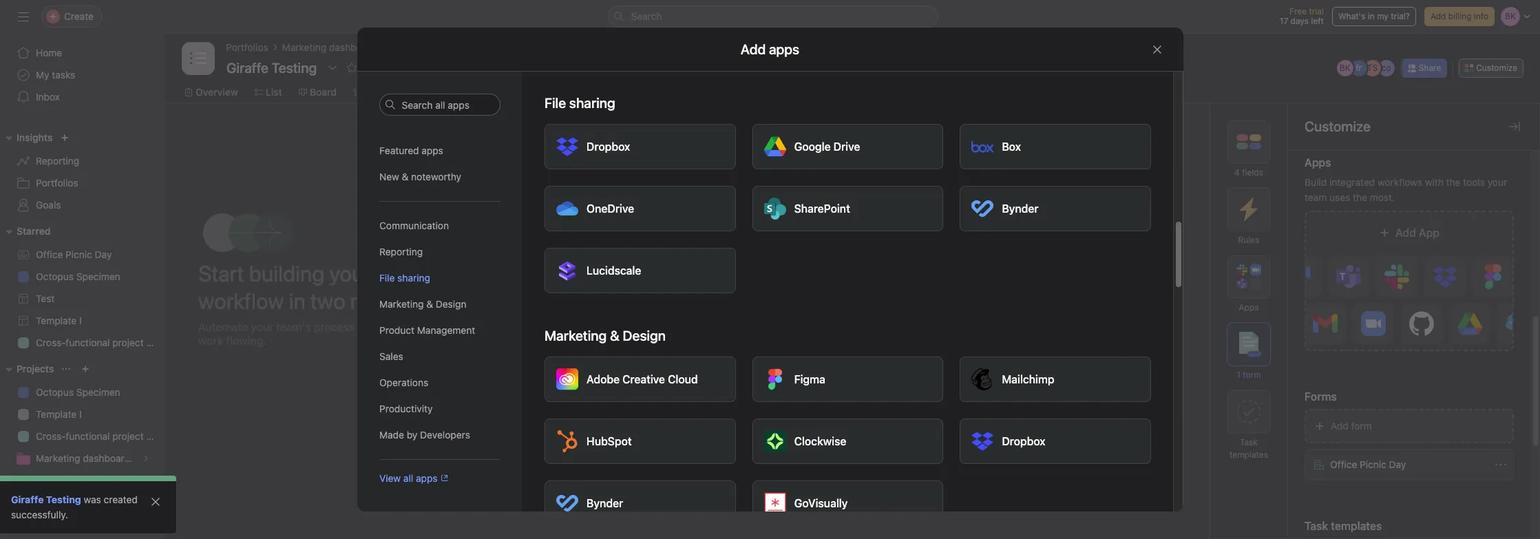 Task type: describe. For each thing, give the bounding box(es) containing it.
giraffe testing
[[11, 494, 81, 506]]

add app button
[[1300, 211, 1520, 351]]

bynder image for the topmost bynder button
[[972, 198, 994, 220]]

0 horizontal spatial dropbox button
[[544, 124, 736, 169]]

& design
[[610, 328, 666, 344]]

info
[[1475, 11, 1489, 21]]

dashboards
[[83, 453, 135, 464]]

my tasks
[[36, 69, 75, 81]]

hide sidebar image
[[18, 11, 29, 22]]

1 vertical spatial apps
[[1239, 302, 1259, 313]]

giraffe testing link
[[11, 494, 81, 506]]

office picnic day inside starred element
[[36, 249, 112, 260]]

2 vertical spatial office picnic day
[[1331, 459, 1407, 470]]

how
[[516, 227, 544, 242]]

featured
[[379, 145, 419, 156]]

hubspot
[[586, 435, 632, 448]]

team
[[1305, 191, 1327, 203]]

my
[[1378, 11, 1389, 21]]

all
[[403, 472, 413, 484]]

workflow
[[499, 86, 542, 98]]

figma image
[[764, 368, 786, 391]]

trial?
[[1391, 11, 1411, 21]]

add for add collaborators
[[808, 401, 826, 413]]

close this dialog image
[[1152, 44, 1163, 55]]

insights element
[[0, 125, 165, 219]]

17
[[1280, 16, 1289, 26]]

adobe creative cloud
[[586, 373, 698, 386]]

1 octopus specimen link from the top
[[8, 266, 157, 288]]

dropbox image
[[556, 136, 578, 158]]

& for noteworthy
[[402, 171, 408, 183]]

cross-functional project plan link inside 'projects' element
[[8, 426, 165, 448]]

left
[[1312, 16, 1324, 26]]

project inside starred element
[[112, 337, 144, 349]]

start
[[198, 260, 244, 287]]

reporting link
[[8, 150, 157, 172]]

build integrated workflows with the tools your team uses the most.
[[1305, 176, 1508, 203]]

0 vertical spatial dashboard
[[329, 41, 377, 53]]

what's in my trial? button
[[1333, 7, 1417, 26]]

management
[[417, 324, 475, 336]]

co
[[1382, 63, 1392, 73]]

sales
[[379, 351, 403, 362]]

sharepoint image
[[764, 198, 786, 220]]

featured apps
[[379, 145, 443, 156]]

clockwise image
[[764, 430, 786, 453]]

uses
[[1330, 191, 1351, 203]]

marketing dashboards
[[36, 453, 135, 464]]

assignee
[[825, 358, 865, 370]]

clockwise button
[[752, 419, 943, 464]]

set
[[808, 358, 823, 370]]

operations
[[379, 377, 428, 388]]

marketing & design
[[544, 328, 666, 344]]

in inside the 'start building your workflow in two minutes automate your team's process and keep work flowing.'
[[289, 288, 306, 314]]

box button
[[960, 124, 1151, 169]]

made by developers button
[[379, 422, 500, 448]]

1 horizontal spatial apps
[[1305, 156, 1332, 169]]

figma button
[[752, 357, 943, 402]]

adobe creative cloud image
[[556, 368, 578, 391]]

dashboard inside 'projects' element
[[83, 497, 130, 508]]

cross-functional project plan for cross-functional project plan link inside starred element
[[36, 337, 165, 349]]

reporting button
[[379, 239, 500, 265]]

product management
[[379, 324, 475, 336]]

apps inside button
[[421, 145, 443, 156]]

inbox link
[[8, 86, 157, 108]]

workflow
[[198, 288, 284, 314]]

insights button
[[0, 129, 53, 146]]

2 vertical spatial day
[[1390, 459, 1407, 470]]

dropbox for dropbox image
[[1002, 435, 1046, 448]]

testing
[[46, 494, 81, 506]]

1 vertical spatial bynder button
[[544, 481, 736, 526]]

template inside starred element
[[36, 315, 77, 326]]

are
[[547, 227, 567, 242]]

add app
[[1396, 227, 1440, 239]]

what's in my trial?
[[1339, 11, 1411, 21]]

form for 1 form
[[1243, 370, 1262, 380]]

0 vertical spatial bynder button
[[960, 186, 1151, 231]]

search list box
[[608, 6, 938, 28]]

specimen for second octopus specimen link from the top of the page
[[76, 386, 120, 398]]

customize button
[[1460, 59, 1524, 78]]

created
[[104, 494, 138, 506]]

1 vertical spatial customize
[[1305, 118, 1371, 134]]

1 horizontal spatial marketing dashboard link
[[282, 40, 377, 55]]

Search all apps text field
[[379, 94, 500, 116]]

team's
[[276, 321, 311, 333]]

cross-functional project plan for cross-functional project plan link within 'projects' element
[[36, 430, 165, 442]]

file sharing button
[[379, 265, 500, 291]]

made
[[379, 429, 404, 441]]

view all apps
[[379, 472, 437, 484]]

plan for cross-functional project plan link within 'projects' element
[[146, 430, 165, 442]]

adobe creative cloud button
[[544, 357, 736, 402]]

lucidscale image
[[556, 260, 578, 282]]

starred element
[[0, 219, 165, 357]]

developers
[[420, 429, 470, 441]]

mailchimp button
[[960, 357, 1151, 402]]

rules
[[1239, 235, 1260, 245]]

invite button
[[13, 509, 72, 534]]

day inside the office picnic day link
[[95, 249, 112, 260]]

board link
[[299, 85, 337, 100]]

i inside 'projects' element
[[79, 408, 82, 420]]

govisually image
[[764, 492, 786, 515]]

most.
[[1370, 191, 1395, 203]]

work flowing.
[[198, 335, 267, 347]]

cross- inside 'projects' element
[[36, 430, 66, 442]]

section
[[782, 229, 812, 240]]

hubspot image
[[556, 430, 578, 453]]

close image
[[150, 497, 161, 508]]

search
[[631, 10, 662, 22]]

featured apps button
[[379, 138, 500, 164]]

two minutes
[[311, 288, 426, 314]]

integrated
[[1330, 176, 1376, 188]]

marketing up invite
[[36, 497, 80, 508]]

dropbox image
[[972, 430, 994, 453]]

0 vertical spatial office picnic day button
[[501, 344, 714, 375]]

in inside button
[[1368, 11, 1375, 21]]

1
[[1237, 370, 1241, 380]]

new & noteworthy button
[[379, 164, 500, 190]]

4
[[1235, 167, 1240, 178]]

1 horizontal spatial forms
[[1305, 391, 1337, 403]]

dashboard link
[[575, 85, 636, 100]]

0 horizontal spatial marketing dashboard link
[[8, 492, 157, 514]]

sharepoint
[[794, 202, 850, 215]]

template inside 'projects' element
[[36, 408, 77, 420]]

onedrive image
[[556, 198, 578, 220]]

view all apps link
[[379, 471, 448, 486]]

starred
[[17, 225, 51, 237]]

marketing inside button
[[379, 298, 424, 310]]

keep
[[379, 321, 404, 333]]

portfolios inside insights element
[[36, 177, 78, 189]]

overview
[[196, 86, 238, 98]]

test link
[[8, 288, 157, 310]]

inbox
[[36, 91, 60, 103]]

test
[[36, 293, 55, 304]]

functional inside 'projects' element
[[66, 430, 110, 442]]

next button
[[676, 449, 714, 474]]

operations button
[[379, 370, 500, 396]]

1 horizontal spatial office
[[526, 353, 553, 365]]

octopus inside 'projects' element
[[36, 386, 74, 398]]

office picnic day link
[[8, 244, 157, 266]]

file sharing
[[379, 272, 430, 284]]

1 form
[[1237, 370, 1262, 380]]

1 horizontal spatial portfolios
[[226, 41, 268, 53]]

list
[[266, 86, 282, 98]]

add to starred image
[[347, 62, 358, 73]]

1 vertical spatial your
[[329, 260, 371, 287]]



Task type: locate. For each thing, give the bounding box(es) containing it.
0 vertical spatial day
[[95, 249, 112, 260]]

1 octopus specimen from the top
[[36, 271, 120, 282]]

bk
[[1340, 63, 1351, 73]]

1 horizontal spatial picnic
[[556, 353, 583, 365]]

2 horizontal spatial picnic
[[1360, 459, 1387, 470]]

your inside build integrated workflows with the tools your team uses the most.
[[1488, 176, 1508, 188]]

specimen down the office picnic day link
[[76, 271, 120, 282]]

add for add app
[[1396, 227, 1417, 239]]

& for design
[[426, 298, 433, 310]]

2 horizontal spatial your
[[1488, 176, 1508, 188]]

in left my
[[1368, 11, 1375, 21]]

reporting inside insights element
[[36, 155, 79, 167]]

marketing up the adobe creative cloud image
[[544, 328, 607, 344]]

0 horizontal spatial tasks
[[52, 69, 75, 81]]

i
[[79, 315, 82, 326], [79, 408, 82, 420]]

template i inside 'projects' element
[[36, 408, 82, 420]]

office picnic day button
[[501, 344, 714, 375], [1305, 449, 1515, 481]]

the down the integrated
[[1353, 191, 1368, 203]]

template down test
[[36, 315, 77, 326]]

portfolios up goals at the left top of page
[[36, 177, 78, 189]]

1 vertical spatial marketing dashboard link
[[8, 492, 157, 514]]

cross-functional project plan down test link
[[36, 337, 165, 349]]

projects element
[[0, 357, 165, 539]]

bynder image down hubspot 'image'
[[556, 492, 578, 515]]

in
[[1368, 11, 1375, 21], [289, 288, 306, 314]]

my tasks link
[[8, 64, 157, 86]]

your
[[1488, 176, 1508, 188], [329, 260, 371, 287], [251, 321, 274, 333]]

close details image
[[1510, 121, 1521, 132]]

reporting down insights
[[36, 155, 79, 167]]

cross- inside starred element
[[36, 337, 66, 349]]

octopus specimen down the office picnic day link
[[36, 271, 120, 282]]

office
[[36, 249, 63, 260], [526, 353, 553, 365], [1331, 459, 1358, 470]]

form inside add form button
[[1352, 420, 1372, 432]]

productivity button
[[379, 396, 500, 422]]

picnic down the 'add form'
[[1360, 459, 1387, 470]]

office down the starred
[[36, 249, 63, 260]]

was created successfully.
[[11, 494, 138, 521]]

2 octopus specimen link from the top
[[8, 382, 157, 404]]

new
[[379, 171, 399, 183]]

i inside starred element
[[79, 315, 82, 326]]

specimen inside 'projects' element
[[76, 386, 120, 398]]

2 horizontal spatial office picnic day
[[1331, 459, 1407, 470]]

2 template i link from the top
[[8, 404, 157, 426]]

0 horizontal spatial dashboard
[[83, 497, 130, 508]]

0 vertical spatial marketing dashboard link
[[282, 40, 377, 55]]

ts
[[1368, 63, 1378, 73]]

templates
[[1230, 450, 1269, 460]]

made by developers
[[379, 429, 470, 441]]

1 vertical spatial reporting
[[379, 246, 423, 258]]

insights
[[17, 132, 53, 143]]

1 horizontal spatial form
[[1352, 420, 1372, 432]]

1 vertical spatial template i link
[[8, 404, 157, 426]]

projects button
[[0, 361, 54, 377]]

None text field
[[223, 55, 320, 80]]

template i down test
[[36, 315, 82, 326]]

office down the 'add form'
[[1331, 459, 1358, 470]]

0 horizontal spatial bynder image
[[556, 492, 578, 515]]

cross- up projects
[[36, 337, 66, 349]]

apps up noteworthy
[[421, 145, 443, 156]]

0 vertical spatial your
[[1488, 176, 1508, 188]]

dashboard down task link
[[83, 497, 130, 508]]

2 specimen from the top
[[76, 386, 120, 398]]

specimen for 1st octopus specimen link from the top of the page
[[76, 271, 120, 282]]

1 vertical spatial in
[[289, 288, 306, 314]]

1 template i link from the top
[[8, 310, 157, 332]]

0 horizontal spatial office picnic day button
[[501, 344, 714, 375]]

add inside add app "button"
[[1396, 227, 1417, 239]]

plan inside starred element
[[146, 337, 165, 349]]

0 vertical spatial cross-
[[36, 337, 66, 349]]

portfolios link up goals at the left top of page
[[8, 172, 157, 194]]

specimen up dashboards at the bottom left
[[76, 386, 120, 398]]

bynder button
[[960, 186, 1151, 231], [544, 481, 736, 526]]

0 vertical spatial forms
[[501, 326, 526, 336]]

1 horizontal spatial portfolios link
[[226, 40, 268, 55]]

4 fields
[[1235, 167, 1264, 178]]

dropbox button up onedrive button
[[544, 124, 736, 169]]

apps right all
[[416, 472, 437, 484]]

portfolios link inside insights element
[[8, 172, 157, 194]]

reporting up file sharing at the bottom
[[379, 246, 423, 258]]

template i inside starred element
[[36, 315, 82, 326]]

add apps
[[741, 41, 800, 57]]

product
[[379, 324, 414, 336]]

0 vertical spatial customize
[[1477, 63, 1518, 73]]

added
[[644, 227, 683, 242]]

bynder image
[[972, 198, 994, 220], [556, 492, 578, 515]]

office down manually
[[526, 353, 553, 365]]

this project?
[[569, 246, 646, 262]]

office picnic day up test link
[[36, 249, 112, 260]]

build
[[1305, 176, 1327, 188]]

day up adobe
[[585, 353, 602, 365]]

1 vertical spatial bynder
[[586, 497, 623, 510]]

octopus down projects
[[36, 386, 74, 398]]

1 cross-functional project plan link from the top
[[8, 332, 165, 354]]

1 vertical spatial octopus specimen link
[[8, 382, 157, 404]]

adobe
[[586, 373, 620, 386]]

portfolios up list link
[[226, 41, 268, 53]]

portfolios link up list link
[[226, 40, 268, 55]]

& right new
[[402, 171, 408, 183]]

forms
[[501, 326, 526, 336], [1305, 391, 1337, 403]]

office picnic day down the 'add form'
[[1331, 459, 1407, 470]]

add form
[[1331, 420, 1372, 432]]

1 cross- from the top
[[36, 337, 66, 349]]

add inside add form button
[[1331, 420, 1349, 432]]

in up team's
[[289, 288, 306, 314]]

0 vertical spatial functional
[[66, 337, 110, 349]]

cross-functional project plan inside starred element
[[36, 337, 165, 349]]

1 vertical spatial template i
[[36, 408, 82, 420]]

2 horizontal spatial office
[[1331, 459, 1358, 470]]

0 horizontal spatial bynder
[[586, 497, 623, 510]]

apps up build
[[1305, 156, 1332, 169]]

1 vertical spatial specimen
[[76, 386, 120, 398]]

collaborators
[[828, 401, 887, 413]]

marketing dashboard up add to starred icon
[[282, 41, 377, 53]]

dropbox button down mailchimp button
[[960, 419, 1151, 464]]

box image
[[972, 136, 994, 158]]

global element
[[0, 34, 165, 116]]

google drive image
[[764, 136, 786, 158]]

task up templates
[[1241, 437, 1258, 448]]

& left design
[[426, 298, 433, 310]]

customize up the integrated
[[1305, 118, 1371, 134]]

octopus specimen down projects
[[36, 386, 120, 398]]

reporting inside button
[[379, 246, 423, 258]]

dashboard
[[329, 41, 377, 53], [83, 497, 130, 508]]

functional up marketing dashboards
[[66, 430, 110, 442]]

0 horizontal spatial portfolios
[[36, 177, 78, 189]]

calendar
[[430, 86, 471, 98]]

task for task
[[36, 475, 56, 486]]

1 vertical spatial day
[[585, 353, 602, 365]]

0 vertical spatial apps
[[421, 145, 443, 156]]

2 cross- from the top
[[36, 430, 66, 442]]

marketing up task link
[[36, 453, 80, 464]]

home
[[36, 47, 62, 59]]

bynder for the topmost bynder button
[[1002, 202, 1039, 215]]

cross- up marketing dashboards link
[[36, 430, 66, 442]]

0 horizontal spatial the
[[1353, 191, 1368, 203]]

your up two minutes
[[329, 260, 371, 287]]

task inside task templates
[[1241, 437, 1258, 448]]

apps down rules
[[1239, 302, 1259, 313]]

bynder button down box button
[[960, 186, 1151, 231]]

octopus specimen inside 'projects' element
[[36, 386, 120, 398]]

customize inside dropdown button
[[1477, 63, 1518, 73]]

add form button
[[1305, 409, 1515, 444]]

bynder image down box icon
[[972, 198, 994, 220]]

octopus inside starred element
[[36, 271, 74, 282]]

1 horizontal spatial task
[[1241, 437, 1258, 448]]

0 vertical spatial office
[[36, 249, 63, 260]]

cross-functional project plan
[[36, 337, 165, 349], [36, 430, 165, 442]]

marketing & design button
[[379, 291, 500, 318]]

1 vertical spatial functional
[[66, 430, 110, 442]]

0 horizontal spatial customize
[[1305, 118, 1371, 134]]

template i up marketing dashboards link
[[36, 408, 82, 420]]

cross-functional project plan up dashboards at the bottom left
[[36, 430, 165, 442]]

onedrive
[[586, 202, 634, 215]]

set assignee
[[808, 358, 865, 370]]

1 vertical spatial office picnic day button
[[1305, 449, 1515, 481]]

picnic
[[65, 249, 92, 260], [556, 353, 583, 365], [1360, 459, 1387, 470]]

forms up the 'add form'
[[1305, 391, 1337, 403]]

1 vertical spatial cross-functional project plan link
[[8, 426, 165, 448]]

plan for cross-functional project plan link inside starred element
[[146, 337, 165, 349]]

picnic up the adobe creative cloud image
[[556, 353, 583, 365]]

i up marketing dashboards
[[79, 408, 82, 420]]

search button
[[608, 6, 938, 28]]

day up test link
[[95, 249, 112, 260]]

1 template from the top
[[36, 315, 77, 326]]

1 horizontal spatial dropbox
[[1002, 435, 1046, 448]]

0 horizontal spatial picnic
[[65, 249, 92, 260]]

0 vertical spatial template i link
[[8, 310, 157, 332]]

marketing up 'keep' on the left
[[379, 298, 424, 310]]

office picnic day up the adobe creative cloud image
[[526, 353, 602, 365]]

0 vertical spatial plan
[[146, 337, 165, 349]]

2 template i from the top
[[36, 408, 82, 420]]

product management button
[[379, 318, 500, 344]]

1 horizontal spatial dashboard
[[329, 41, 377, 53]]

starred button
[[0, 223, 51, 240]]

bynder for the bottommost bynder button
[[586, 497, 623, 510]]

govisually
[[794, 497, 848, 510]]

1 vertical spatial bynder image
[[556, 492, 578, 515]]

2 cross-functional project plan from the top
[[36, 430, 165, 442]]

home link
[[8, 42, 157, 64]]

picnic up test link
[[65, 249, 92, 260]]

1 vertical spatial template
[[36, 408, 77, 420]]

lucidscale button
[[544, 248, 736, 293]]

& inside button
[[426, 298, 433, 310]]

building
[[249, 260, 325, 287]]

marketing up board link
[[282, 41, 327, 53]]

0 horizontal spatial office picnic day
[[36, 249, 112, 260]]

0 horizontal spatial your
[[251, 321, 274, 333]]

1 horizontal spatial reporting
[[379, 246, 423, 258]]

1 vertical spatial task
[[36, 475, 56, 486]]

1 i from the top
[[79, 315, 82, 326]]

your right tools
[[1488, 176, 1508, 188]]

1 horizontal spatial bynder button
[[960, 186, 1151, 231]]

functional inside starred element
[[66, 337, 110, 349]]

2 project from the top
[[112, 430, 144, 442]]

2 octopus specimen from the top
[[36, 386, 120, 398]]

dropbox for dropbox icon
[[586, 141, 630, 153]]

1 vertical spatial dashboard
[[83, 497, 130, 508]]

1 vertical spatial octopus specimen
[[36, 386, 120, 398]]

tasks right my
[[52, 69, 75, 81]]

0 vertical spatial octopus specimen
[[36, 271, 120, 282]]

bynder down hubspot
[[586, 497, 623, 510]]

trial
[[1310, 6, 1324, 17]]

add for add form
[[1331, 420, 1349, 432]]

govisually button
[[752, 481, 943, 526]]

cross-functional project plan link inside starred element
[[8, 332, 165, 354]]

project up dashboards at the bottom left
[[112, 430, 144, 442]]

octopus specimen link down projects
[[8, 382, 157, 404]]

0 horizontal spatial office
[[36, 249, 63, 260]]

plan inside 'projects' element
[[146, 430, 165, 442]]

fields
[[1243, 167, 1264, 178]]

1 vertical spatial office picnic day
[[526, 353, 602, 365]]

bynder button down hubspot button
[[544, 481, 736, 526]]

projects
[[17, 363, 54, 375]]

office inside starred element
[[36, 249, 63, 260]]

being
[[606, 227, 641, 242]]

marketing dashboard link up invite
[[8, 492, 157, 514]]

marketing dashboard down task link
[[36, 497, 130, 508]]

dropbox right dropbox image
[[1002, 435, 1046, 448]]

list image
[[190, 50, 207, 67]]

template i link down test
[[8, 310, 157, 332]]

2 functional from the top
[[66, 430, 110, 442]]

clockwise
[[794, 435, 846, 448]]

1 horizontal spatial &
[[426, 298, 433, 310]]

0 vertical spatial portfolios link
[[226, 40, 268, 55]]

1 vertical spatial octopus
[[36, 386, 74, 398]]

1 vertical spatial form
[[1352, 420, 1372, 432]]

0 horizontal spatial form
[[1243, 370, 1262, 380]]

bynder image for the bottommost bynder button
[[556, 492, 578, 515]]

cross-functional project plan link up marketing dashboards
[[8, 426, 165, 448]]

forms right management
[[501, 326, 526, 336]]

1 vertical spatial &
[[426, 298, 433, 310]]

tasks inside how are tasks being added to this project?
[[570, 227, 603, 242]]

0 vertical spatial apps
[[1305, 156, 1332, 169]]

2 vertical spatial office
[[1331, 459, 1358, 470]]

1 vertical spatial apps
[[416, 472, 437, 484]]

manually
[[529, 285, 569, 297]]

project down test link
[[112, 337, 144, 349]]

0 vertical spatial the
[[1447, 176, 1461, 188]]

dropbox
[[586, 141, 630, 153], [1002, 435, 1046, 448]]

1 horizontal spatial marketing dashboard
[[282, 41, 377, 53]]

add collaborators button
[[782, 390, 995, 424]]

sharing
[[397, 272, 430, 284]]

i down test link
[[79, 315, 82, 326]]

form for add form
[[1352, 420, 1372, 432]]

template i link up marketing dashboards
[[8, 404, 157, 426]]

add for add billing info
[[1431, 11, 1447, 21]]

octopus specimen inside starred element
[[36, 271, 120, 282]]

tasks inside global element
[[52, 69, 75, 81]]

bynder
[[1002, 202, 1039, 215], [586, 497, 623, 510]]

task for task templates
[[1241, 437, 1258, 448]]

1 vertical spatial tasks
[[570, 227, 603, 242]]

1 horizontal spatial bynder
[[1002, 202, 1039, 215]]

task inside task link
[[36, 475, 56, 486]]

1 horizontal spatial dropbox button
[[960, 419, 1151, 464]]

0 horizontal spatial marketing dashboard
[[36, 497, 130, 508]]

communication button
[[379, 213, 500, 239]]

functional
[[66, 337, 110, 349], [66, 430, 110, 442]]

creative cloud
[[622, 373, 698, 386]]

cross-functional project plan link down test link
[[8, 332, 165, 354]]

1 vertical spatial portfolios link
[[8, 172, 157, 194]]

file
[[379, 272, 395, 284]]

2 i from the top
[[79, 408, 82, 420]]

tasks up the this project?
[[570, 227, 603, 242]]

0 horizontal spatial in
[[289, 288, 306, 314]]

0 horizontal spatial forms
[[501, 326, 526, 336]]

project inside 'projects' element
[[112, 430, 144, 442]]

1 horizontal spatial tasks
[[570, 227, 603, 242]]

office picnic day
[[36, 249, 112, 260], [526, 353, 602, 365], [1331, 459, 1407, 470]]

0 vertical spatial picnic
[[65, 249, 92, 260]]

dashboard up add to starred icon
[[329, 41, 377, 53]]

the right 'with'
[[1447, 176, 1461, 188]]

1 vertical spatial dropbox
[[1002, 435, 1046, 448]]

1 vertical spatial office
[[526, 353, 553, 365]]

dropbox right dropbox icon
[[586, 141, 630, 153]]

0 vertical spatial tasks
[[52, 69, 75, 81]]

1 project from the top
[[112, 337, 144, 349]]

task up giraffe testing
[[36, 475, 56, 486]]

picnic inside starred element
[[65, 249, 92, 260]]

lucidscale
[[586, 264, 641, 277]]

1 horizontal spatial your
[[329, 260, 371, 287]]

giraffe
[[11, 494, 44, 506]]

1 plan from the top
[[146, 337, 165, 349]]

octopus up test
[[36, 271, 74, 282]]

your left team's
[[251, 321, 274, 333]]

0 vertical spatial &
[[402, 171, 408, 183]]

& inside 'button'
[[402, 171, 408, 183]]

0 vertical spatial form
[[1243, 370, 1262, 380]]

1 vertical spatial i
[[79, 408, 82, 420]]

add inside add collaborators button
[[808, 401, 826, 413]]

2 template from the top
[[36, 408, 77, 420]]

marketing dashboard inside 'projects' element
[[36, 497, 130, 508]]

2 plan from the top
[[146, 430, 165, 442]]

1 specimen from the top
[[76, 271, 120, 282]]

0 horizontal spatial dropbox
[[586, 141, 630, 153]]

customize down info
[[1477, 63, 1518, 73]]

1 horizontal spatial day
[[585, 353, 602, 365]]

cross-
[[36, 337, 66, 349], [36, 430, 66, 442]]

1 octopus from the top
[[36, 271, 74, 282]]

1 functional from the top
[[66, 337, 110, 349]]

mailchimp image
[[972, 368, 994, 391]]

&
[[402, 171, 408, 183], [426, 298, 433, 310]]

apps
[[421, 145, 443, 156], [416, 472, 437, 484]]

cross-functional project plan inside 'projects' element
[[36, 430, 165, 442]]

1 cross-functional project plan from the top
[[36, 337, 165, 349]]

dropbox button
[[544, 124, 736, 169], [960, 419, 1151, 464]]

0 vertical spatial i
[[79, 315, 82, 326]]

goals
[[36, 199, 61, 211]]

template down projects
[[36, 408, 77, 420]]

specimen inside starred element
[[76, 271, 120, 282]]

2 octopus from the top
[[36, 386, 74, 398]]

calendar link
[[419, 85, 471, 100]]

2 cross-functional project plan link from the top
[[8, 426, 165, 448]]

bynder down box
[[1002, 202, 1039, 215]]

0 horizontal spatial &
[[402, 171, 408, 183]]

0 horizontal spatial reporting
[[36, 155, 79, 167]]

add inside add billing info button
[[1431, 11, 1447, 21]]

1 horizontal spatial in
[[1368, 11, 1375, 21]]

2 vertical spatial picnic
[[1360, 459, 1387, 470]]

mailchimp
[[1002, 373, 1054, 386]]

free trial 17 days left
[[1280, 6, 1324, 26]]

marketing dashboard link up add to starred icon
[[282, 40, 377, 55]]

0 vertical spatial octopus
[[36, 271, 74, 282]]

0 vertical spatial marketing dashboard
[[282, 41, 377, 53]]

octopus specimen link up test
[[8, 266, 157, 288]]

task link
[[8, 470, 157, 492]]

day down add form button
[[1390, 459, 1407, 470]]

0 vertical spatial cross-functional project plan
[[36, 337, 165, 349]]

1 vertical spatial cross-functional project plan
[[36, 430, 165, 442]]

1 template i from the top
[[36, 315, 82, 326]]

functional down test link
[[66, 337, 110, 349]]

figma
[[794, 373, 825, 386]]

day
[[95, 249, 112, 260], [585, 353, 602, 365], [1390, 459, 1407, 470]]



Task type: vqa. For each thing, say whether or not it's contained in the screenshot.
the middle "Office"
yes



